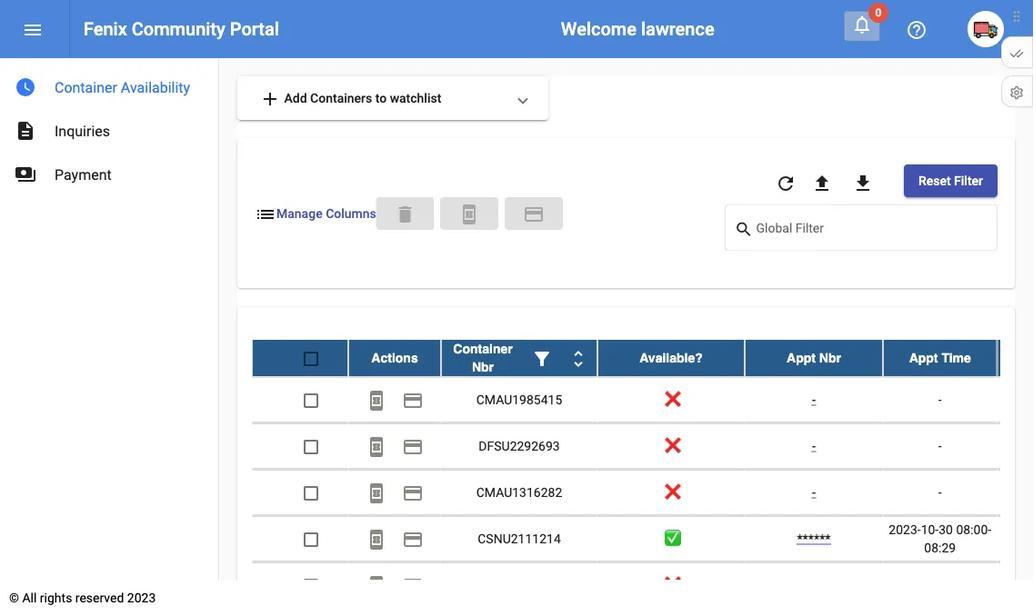 Task type: locate. For each thing, give the bounding box(es) containing it.
add
[[284, 91, 307, 106]]

book_online
[[459, 203, 481, 225], [366, 390, 388, 412], [366, 436, 388, 458], [366, 483, 388, 504], [366, 529, 388, 551], [366, 575, 388, 597]]

delete image
[[394, 203, 416, 225]]

welcome
[[561, 18, 637, 40]]

no color image inside file_upload button
[[811, 173, 833, 195]]

grid
[[252, 340, 1033, 617]]

1 - link from the top
[[812, 392, 816, 407]]

no color image inside notifications_none popup button
[[852, 14, 873, 35]]

1 vertical spatial container
[[453, 342, 513, 356]]

1 horizontal spatial column header
[[997, 340, 1033, 376]]

no color image containing notifications_none
[[852, 14, 873, 35]]

filter_alt button
[[524, 340, 560, 376]]

appt time
[[909, 351, 971, 365]]

no color image containing description
[[15, 120, 36, 142]]

column header
[[441, 340, 598, 376], [997, 340, 1033, 376]]

appt
[[787, 351, 816, 365], [909, 351, 938, 365]]

container inside navigation
[[55, 79, 117, 96]]

3 row from the top
[[252, 424, 1033, 470]]

0 vertical spatial container
[[55, 79, 117, 96]]

container
[[55, 79, 117, 96], [453, 342, 513, 356]]

cell
[[997, 377, 1033, 423], [997, 424, 1033, 469], [997, 470, 1033, 515], [997, 516, 1033, 562], [441, 563, 598, 608], [745, 563, 883, 608], [883, 563, 997, 608], [997, 563, 1033, 608]]

book_online for csnu2111214
[[366, 529, 388, 551]]

container inside column header
[[453, 342, 513, 356]]

container up inquiries on the left top of page
[[55, 79, 117, 96]]

no color image inside filter_alt popup button
[[531, 348, 553, 370]]

- link for cmau1985415
[[812, 392, 816, 407]]

appt for appt time
[[909, 351, 938, 365]]

no color image inside refresh button
[[775, 173, 797, 195]]

reserved
[[75, 591, 124, 606]]

2 ❌ from the top
[[665, 439, 678, 454]]

no color image inside unfold_more button
[[568, 348, 590, 370]]

refresh
[[775, 173, 797, 195]]

to
[[375, 91, 387, 106]]

book_online for cmau1316282
[[366, 483, 388, 504]]

2 vertical spatial - link
[[812, 485, 816, 500]]

❌ for dfsu2292693
[[665, 439, 678, 454]]

inquiries
[[55, 122, 110, 140]]

no color image containing file_upload
[[811, 173, 833, 195]]

column header right time
[[997, 340, 1033, 376]]

navigation containing watch_later
[[0, 58, 218, 197]]

no color image containing help_outline
[[906, 19, 928, 41]]

no color image containing unfold_more
[[568, 348, 590, 370]]

payment
[[523, 203, 545, 225], [402, 390, 424, 412], [402, 436, 424, 458], [402, 483, 424, 504], [402, 529, 424, 551], [402, 575, 424, 597]]

container availability
[[55, 79, 190, 96]]

watch_later
[[15, 76, 36, 98]]

- link for dfsu2292693
[[812, 439, 816, 454]]

refresh button
[[768, 165, 804, 201]]

no color image containing filter_alt
[[531, 348, 553, 370]]

2 - link from the top
[[812, 439, 816, 454]]

no color image for the file_download button
[[852, 173, 874, 195]]

© all rights reserved 2023
[[9, 591, 156, 606]]

rights
[[40, 591, 72, 606]]

reset filter
[[919, 173, 983, 188]]

manage
[[277, 207, 323, 222]]

no color image containing list
[[255, 203, 277, 225]]

add
[[259, 88, 281, 110]]

search
[[735, 220, 754, 239]]

nbr for appt nbr
[[820, 351, 841, 365]]

3 - link from the top
[[812, 485, 816, 500]]

lawrence
[[641, 18, 715, 40]]

4 ❌ from the top
[[665, 578, 678, 593]]

book_online button for cmau1316282
[[358, 474, 395, 511]]

no color image containing payments
[[15, 164, 36, 186]]

1 appt from the left
[[787, 351, 816, 365]]

payment for csnu2111214
[[402, 529, 424, 551]]

0 horizontal spatial container
[[55, 79, 117, 96]]

notifications_none
[[852, 14, 873, 35]]

0 horizontal spatial appt
[[787, 351, 816, 365]]

******
[[797, 531, 831, 546]]

payment
[[55, 166, 112, 183]]

no color image for filter_alt popup button
[[531, 348, 553, 370]]

❌
[[665, 392, 678, 407], [665, 439, 678, 454], [665, 485, 678, 500], [665, 578, 678, 593]]

1 column header from the left
[[441, 340, 598, 376]]

no color image containing payment
[[523, 203, 545, 225]]

welcome lawrence
[[561, 18, 715, 40]]

payment button for dfsu2292693
[[395, 428, 431, 464]]

no color image for help_outline popup button
[[906, 19, 928, 41]]

payment button for cmau1316282
[[395, 474, 431, 511]]

no color image for file_upload button
[[811, 173, 833, 195]]

nbr inside container nbr
[[472, 360, 494, 374]]

actions column header
[[348, 340, 441, 376]]

-
[[812, 392, 816, 407], [939, 392, 942, 407], [812, 439, 816, 454], [939, 439, 942, 454], [812, 485, 816, 500], [939, 485, 942, 500]]

payment button
[[505, 197, 563, 230], [395, 382, 431, 418], [395, 428, 431, 464], [395, 474, 431, 511], [395, 521, 431, 557], [395, 567, 431, 604]]

container for nbr
[[453, 342, 513, 356]]

appt for appt nbr
[[787, 351, 816, 365]]

row
[[252, 340, 1033, 377], [252, 377, 1033, 424], [252, 424, 1033, 470], [252, 470, 1033, 516], [252, 516, 1033, 563], [252, 563, 1033, 609]]

payment button for csnu2111214
[[395, 521, 431, 557]]

3 ❌ from the top
[[665, 485, 678, 500]]

help_outline button
[[899, 11, 935, 47]]

file_download button
[[845, 165, 881, 201]]

- link
[[812, 392, 816, 407], [812, 439, 816, 454], [812, 485, 816, 500]]

1 ❌ from the top
[[665, 392, 678, 407]]

container left filter_alt popup button
[[453, 342, 513, 356]]

containers
[[310, 91, 372, 106]]

2 appt from the left
[[909, 351, 938, 365]]

available?
[[640, 351, 703, 365]]

book_online button
[[440, 197, 499, 230], [358, 382, 395, 418], [358, 428, 395, 464], [358, 474, 395, 511], [358, 521, 395, 557], [358, 567, 395, 604]]

delete
[[394, 203, 416, 225]]

column header up cmau1985415
[[441, 340, 598, 376]]

2 row from the top
[[252, 377, 1033, 424]]

list
[[255, 203, 277, 225]]

available? column header
[[598, 340, 745, 376]]

no color image inside the file_download button
[[852, 173, 874, 195]]

filter
[[954, 173, 983, 188]]

no color image containing search
[[735, 219, 756, 241]]

cmau1316282
[[476, 485, 562, 500]]

no color image
[[906, 19, 928, 41], [15, 76, 36, 98], [259, 88, 281, 110], [811, 173, 833, 195], [852, 173, 874, 195], [523, 203, 545, 225], [531, 348, 553, 370], [568, 348, 590, 370], [366, 483, 388, 504]]

✅
[[665, 531, 678, 546]]

1 horizontal spatial container
[[453, 342, 513, 356]]

navigation
[[0, 58, 218, 197]]

****** link
[[797, 531, 831, 546]]

nbr
[[820, 351, 841, 365], [472, 360, 494, 374]]

2023-
[[889, 522, 921, 537]]

row containing filter_alt
[[252, 340, 1033, 377]]

columns
[[326, 207, 376, 222]]

no color image inside the book_online button
[[366, 483, 388, 504]]

filter_alt
[[531, 348, 553, 370]]

0 horizontal spatial nbr
[[472, 360, 494, 374]]

©
[[9, 591, 19, 606]]

0 horizontal spatial column header
[[441, 340, 598, 376]]

no color image containing file_download
[[852, 173, 874, 195]]

menu button
[[15, 11, 51, 47]]

no color image
[[852, 14, 873, 35], [22, 19, 44, 41], [15, 120, 36, 142], [15, 164, 36, 186], [775, 173, 797, 195], [255, 203, 277, 225], [459, 203, 481, 225], [735, 219, 756, 241], [366, 390, 388, 412], [402, 390, 424, 412], [366, 436, 388, 458], [402, 436, 424, 458], [402, 483, 424, 504], [366, 529, 388, 551], [402, 529, 424, 551], [366, 575, 388, 597], [402, 575, 424, 597]]

reset filter button
[[904, 165, 998, 197]]

1 vertical spatial - link
[[812, 439, 816, 454]]

0 vertical spatial - link
[[812, 392, 816, 407]]

no color image containing book_online
[[366, 483, 388, 504]]

payments
[[15, 164, 36, 186]]

1 horizontal spatial nbr
[[820, 351, 841, 365]]

container for availability
[[55, 79, 117, 96]]

portal
[[230, 18, 279, 40]]

2023-10-30 08:00- 08:29
[[889, 522, 992, 555]]

1 row from the top
[[252, 340, 1033, 377]]

no color image containing menu
[[22, 19, 44, 41]]

community
[[132, 18, 225, 40]]

fenix
[[84, 18, 127, 40]]

no color image inside help_outline popup button
[[906, 19, 928, 41]]

1 horizontal spatial appt
[[909, 351, 938, 365]]

no color image containing refresh
[[775, 173, 797, 195]]

2023
[[127, 591, 156, 606]]



Task type: describe. For each thing, give the bounding box(es) containing it.
add add containers to watchlist
[[259, 88, 442, 110]]

container nbr
[[453, 342, 513, 374]]

file_download
[[852, 173, 874, 195]]

list manage columns
[[255, 203, 376, 225]]

no color image for unfold_more button at the right
[[568, 348, 590, 370]]

delete button
[[376, 197, 434, 230]]

Global Watchlist Filter field
[[756, 224, 988, 239]]

no color image containing add
[[259, 88, 281, 110]]

payment for dfsu2292693
[[402, 436, 424, 458]]

no color image inside menu 'button'
[[22, 19, 44, 41]]

book_online button for cmau1985415
[[358, 382, 395, 418]]

appt nbr
[[787, 351, 841, 365]]

❌ for cmau1316282
[[665, 485, 678, 500]]

6 row from the top
[[252, 563, 1033, 609]]

book_online button for dfsu2292693
[[358, 428, 395, 464]]

no color image containing watch_later
[[15, 76, 36, 98]]

column header containing filter_alt
[[441, 340, 598, 376]]

❌ for cmau1985415
[[665, 392, 678, 407]]

appt time column header
[[883, 340, 997, 376]]

file_upload button
[[804, 165, 841, 201]]

all
[[22, 591, 37, 606]]

unfold_more button
[[560, 340, 597, 376]]

payment for cmau1985415
[[402, 390, 424, 412]]

menu
[[22, 19, 44, 41]]

description
[[15, 120, 36, 142]]

2 column header from the left
[[997, 340, 1033, 376]]

book_online for dfsu2292693
[[366, 436, 388, 458]]

help_outline
[[906, 19, 928, 41]]

notifications_none button
[[844, 11, 881, 41]]

time
[[942, 351, 971, 365]]

08:00-
[[957, 522, 992, 537]]

payment button for cmau1985415
[[395, 382, 431, 418]]

unfold_more
[[568, 348, 590, 370]]

actions
[[371, 351, 418, 365]]

file_upload
[[811, 173, 833, 195]]

nbr for container nbr
[[472, 360, 494, 374]]

no color image for cmau1316282 the book_online button
[[366, 483, 388, 504]]

availability
[[121, 79, 190, 96]]

- link for cmau1316282
[[812, 485, 816, 500]]

30
[[939, 522, 953, 537]]

grid containing filter_alt
[[252, 340, 1033, 617]]

cmau1985415
[[476, 392, 562, 407]]

10-
[[921, 522, 939, 537]]

dfsu2292693
[[479, 439, 560, 454]]

4 row from the top
[[252, 470, 1033, 516]]

5 row from the top
[[252, 516, 1033, 563]]

08:29
[[925, 540, 956, 555]]

watchlist
[[390, 91, 442, 106]]

book_online for cmau1985415
[[366, 390, 388, 412]]

payment for cmau1316282
[[402, 483, 424, 504]]

appt nbr column header
[[745, 340, 883, 376]]

csnu2111214
[[478, 531, 561, 546]]

reset
[[919, 173, 951, 188]]

fenix community portal
[[84, 18, 279, 40]]

book_online button for csnu2111214
[[358, 521, 395, 557]]



Task type: vqa. For each thing, say whether or not it's contained in the screenshot.
search
yes



